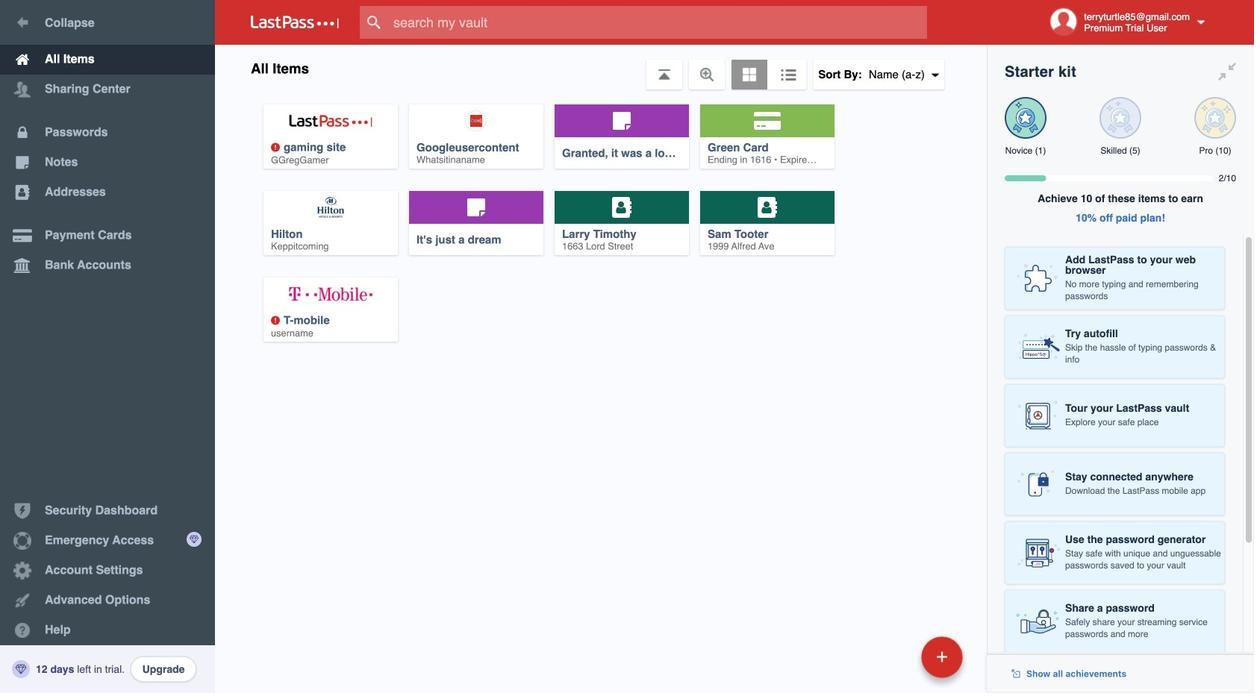 Task type: vqa. For each thing, say whether or not it's contained in the screenshot.
dialog
no



Task type: locate. For each thing, give the bounding box(es) containing it.
new item navigation
[[819, 633, 972, 694]]

search my vault text field
[[360, 6, 957, 39]]

new item element
[[819, 636, 969, 679]]

main navigation navigation
[[0, 0, 215, 694]]



Task type: describe. For each thing, give the bounding box(es) containing it.
lastpass image
[[251, 16, 339, 29]]

vault options navigation
[[215, 45, 987, 90]]

Search search field
[[360, 6, 957, 39]]



